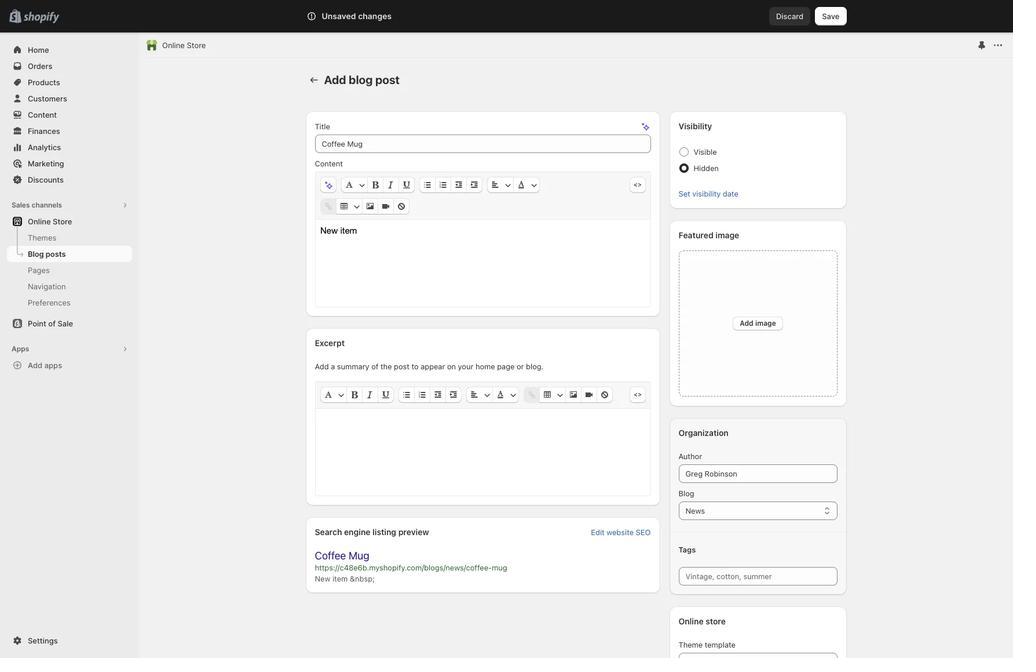 Task type: vqa. For each thing, say whether or not it's contained in the screenshot.
the left Online Store link
yes



Task type: locate. For each thing, give the bounding box(es) containing it.
preferences
[[28, 298, 71, 307]]

1 horizontal spatial online
[[162, 41, 185, 50]]

search
[[358, 12, 383, 21]]

0 horizontal spatial online store
[[28, 217, 72, 226]]

themes link
[[7, 230, 132, 246]]

online store link down channels
[[7, 213, 132, 230]]

online store down channels
[[28, 217, 72, 226]]

1 horizontal spatial online store
[[162, 41, 206, 50]]

blog
[[28, 249, 44, 259]]

preferences link
[[7, 295, 132, 311]]

1 horizontal spatial store
[[187, 41, 206, 50]]

navigation link
[[7, 278, 132, 295]]

discounts link
[[7, 172, 132, 188]]

products link
[[7, 74, 132, 90]]

add apps
[[28, 361, 62, 370]]

0 vertical spatial store
[[187, 41, 206, 50]]

save button
[[816, 7, 847, 26]]

blog posts
[[28, 249, 66, 259]]

themes
[[28, 233, 56, 242]]

apps button
[[7, 341, 132, 357]]

online store link right online store image
[[162, 39, 206, 51]]

0 vertical spatial online store link
[[162, 39, 206, 51]]

customers link
[[7, 90, 132, 107]]

pages
[[28, 266, 50, 275]]

online up themes
[[28, 217, 51, 226]]

settings link
[[7, 633, 132, 649]]

1 vertical spatial online
[[28, 217, 51, 226]]

shopify image
[[23, 12, 59, 24]]

content link
[[7, 107, 132, 123]]

point of sale link
[[7, 315, 132, 332]]

orders link
[[7, 58, 132, 74]]

analytics
[[28, 143, 61, 152]]

online store
[[162, 41, 206, 50], [28, 217, 72, 226]]

online
[[162, 41, 185, 50], [28, 217, 51, 226]]

online right online store image
[[162, 41, 185, 50]]

online store link
[[162, 39, 206, 51], [7, 213, 132, 230]]

content
[[28, 110, 57, 119]]

store right online store image
[[187, 41, 206, 50]]

sale
[[58, 319, 73, 328]]

1 vertical spatial online store link
[[7, 213, 132, 230]]

0 vertical spatial online store
[[162, 41, 206, 50]]

store up themes link
[[53, 217, 72, 226]]

1 vertical spatial online store
[[28, 217, 72, 226]]

online store right online store image
[[162, 41, 206, 50]]

0 horizontal spatial online store link
[[7, 213, 132, 230]]

of
[[48, 319, 56, 328]]

1 vertical spatial store
[[53, 217, 72, 226]]

save
[[823, 12, 840, 21]]

changes
[[358, 11, 392, 21]]

channels
[[32, 201, 62, 209]]

online store image
[[146, 39, 158, 51]]

store
[[187, 41, 206, 50], [53, 217, 72, 226]]

marketing link
[[7, 155, 132, 172]]

apps
[[12, 344, 29, 353]]

orders
[[28, 61, 52, 71]]

add
[[28, 361, 42, 370]]



Task type: describe. For each thing, give the bounding box(es) containing it.
0 horizontal spatial online
[[28, 217, 51, 226]]

unsaved changes
[[322, 11, 392, 21]]

finances link
[[7, 123, 132, 139]]

apps
[[44, 361, 62, 370]]

discard button
[[770, 7, 811, 26]]

unsaved
[[322, 11, 356, 21]]

point of sale
[[28, 319, 73, 328]]

customers
[[28, 94, 67, 103]]

discounts
[[28, 175, 64, 184]]

pages link
[[7, 262, 132, 278]]

point
[[28, 319, 46, 328]]

sales channels
[[12, 201, 62, 209]]

sales channels button
[[7, 197, 132, 213]]

add apps button
[[7, 357, 132, 373]]

0 vertical spatial online
[[162, 41, 185, 50]]

search button
[[339, 7, 675, 26]]

point of sale button
[[0, 315, 139, 332]]

marketing
[[28, 159, 64, 168]]

navigation
[[28, 282, 66, 291]]

products
[[28, 78, 60, 87]]

analytics link
[[7, 139, 132, 155]]

discard
[[777, 12, 804, 21]]

posts
[[46, 249, 66, 259]]

home
[[28, 45, 49, 54]]

settings
[[28, 636, 58, 645]]

home link
[[7, 42, 132, 58]]

1 horizontal spatial online store link
[[162, 39, 206, 51]]

blog posts link
[[7, 246, 132, 262]]

sales
[[12, 201, 30, 209]]

0 horizontal spatial store
[[53, 217, 72, 226]]

finances
[[28, 126, 60, 136]]



